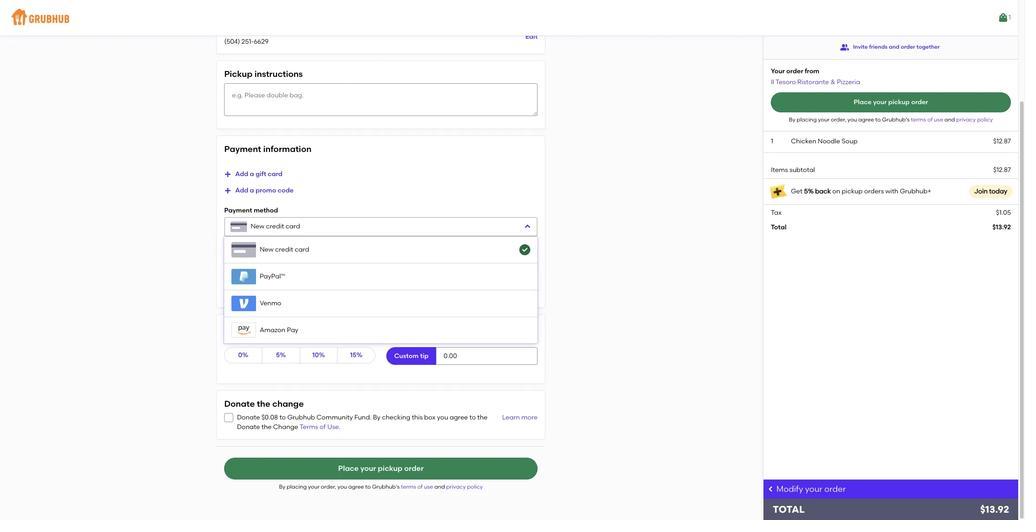 Task type: describe. For each thing, give the bounding box(es) containing it.
0 vertical spatial total
[[771, 224, 787, 232]]

box
[[424, 414, 436, 422]]

15%
[[350, 352, 363, 360]]

1 vertical spatial total
[[773, 504, 805, 516]]

nelson
[[255, 28, 276, 36]]

$0.08
[[262, 414, 278, 422]]

ristorante
[[798, 78, 829, 86]]

1 vertical spatial $13.92
[[980, 504, 1009, 516]]

add for add a tip to say thanks
[[224, 328, 242, 338]]

promo
[[256, 187, 276, 195]]

add a gift card
[[235, 170, 283, 178]]

0 vertical spatial the
[[257, 399, 270, 410]]

paypal™
[[260, 273, 285, 281]]

payment for payment method
[[224, 207, 252, 215]]

chicken noodle soup
[[791, 138, 858, 145]]

change
[[272, 399, 304, 410]]

grubhub
[[287, 414, 315, 422]]

and for place your pickup order button for terms of use link related to leftmost "privacy policy" link
[[435, 484, 445, 491]]

order, for right "privacy policy" link
[[831, 117, 846, 123]]

your
[[771, 67, 785, 75]]

2 $12.87 from the top
[[993, 166, 1011, 174]]

custom tip button
[[386, 348, 436, 366]]

learn more link
[[500, 414, 538, 432]]

pizzeria
[[837, 78, 860, 86]]

use for terms of use link related to leftmost "privacy policy" link
[[424, 484, 433, 491]]

0 vertical spatial tip
[[251, 328, 262, 338]]

add a tip to say thanks
[[224, 328, 319, 338]]

$1.05
[[996, 209, 1011, 217]]

add a promo code
[[235, 187, 294, 195]]

main navigation navigation
[[0, 0, 1018, 36]]

0 vertical spatial credit
[[266, 223, 284, 231]]

save credit card
[[237, 285, 288, 292]]

invite
[[853, 44, 868, 50]]

items subtotal
[[771, 166, 815, 174]]

251-
[[242, 38, 254, 45]]

place your pickup order button for terms of use link related to leftmost "privacy policy" link
[[224, 458, 538, 480]]

a for promo
[[250, 187, 254, 195]]

orders
[[864, 188, 884, 195]]

on
[[832, 188, 840, 195]]

0%
[[238, 352, 248, 360]]

from
[[805, 67, 820, 75]]

with
[[886, 188, 899, 195]]

0 vertical spatial new
[[251, 223, 265, 231]]

by placing your order, you agree to grubhub's terms of use and privacy policy for terms of use link related to leftmost "privacy policy" link
[[279, 484, 483, 491]]

terms for right "privacy policy" link
[[911, 117, 926, 123]]

add a promo code button
[[224, 183, 294, 199]]

(504)
[[224, 38, 240, 45]]

10% button
[[300, 348, 338, 364]]

add for add a gift card
[[235, 170, 248, 178]]

tip inside button
[[420, 353, 429, 360]]

donate for donate the change
[[224, 399, 255, 410]]

of for terms of use link corresponding to right "privacy policy" link
[[928, 117, 933, 123]]

2 vertical spatial credit
[[254, 285, 272, 292]]

together
[[917, 44, 940, 50]]

benjamin
[[224, 28, 253, 36]]

card inside button
[[268, 170, 283, 178]]

amazon
[[260, 327, 285, 334]]

0% button
[[224, 348, 262, 364]]

policy for leftmost "privacy policy" link
[[467, 484, 483, 491]]

0 vertical spatial new credit card
[[251, 223, 300, 231]]

instructions
[[255, 69, 303, 79]]

back
[[815, 188, 831, 195]]

modify your order
[[777, 485, 846, 495]]

get 5% back on pickup orders with grubhub+
[[791, 188, 932, 195]]

terms of use link
[[300, 424, 339, 431]]

order inside "button"
[[901, 44, 915, 50]]

grubhub+
[[900, 188, 932, 195]]

1 vertical spatial pickup
[[842, 188, 863, 195]]

Amount text field
[[436, 348, 538, 366]]

payment for payment information
[[224, 144, 261, 155]]

pay
[[287, 327, 298, 334]]

1 vertical spatial place
[[338, 465, 359, 473]]

donate $0.08 to grubhub community fund.
[[237, 414, 373, 422]]

soup
[[842, 138, 858, 145]]

edit
[[526, 33, 538, 41]]

1 vertical spatial the
[[477, 414, 488, 422]]

6629
[[254, 38, 269, 45]]

1 vertical spatial new
[[260, 246, 274, 254]]

place your pickup order for terms of use link related to leftmost "privacy policy" link
[[338, 465, 424, 473]]

5% inside button
[[276, 352, 286, 360]]

get
[[791, 188, 803, 195]]

2 horizontal spatial you
[[848, 117, 857, 123]]

terms
[[300, 424, 318, 431]]

thanks
[[291, 328, 319, 338]]

learn
[[502, 414, 520, 422]]

and inside "button"
[[889, 44, 900, 50]]

use for terms of use link corresponding to right "privacy policy" link
[[934, 117, 943, 123]]

fund.
[[355, 414, 372, 422]]

custom
[[394, 353, 419, 360]]

&
[[831, 78, 836, 86]]

.
[[339, 424, 341, 431]]

by inside by checking this box you agree to the donate the change
[[373, 414, 381, 422]]

agree inside by checking this box you agree to the donate the change
[[450, 414, 468, 422]]

0 horizontal spatial privacy policy link
[[446, 484, 483, 491]]

15% button
[[337, 348, 376, 364]]

donate for donate $0.08 to grubhub community fund.
[[237, 414, 260, 422]]

method
[[254, 207, 278, 215]]

1 vertical spatial svg image
[[226, 416, 232, 421]]

tax
[[771, 209, 782, 217]]

1 vertical spatial credit
[[275, 246, 293, 254]]

benjamin nelson (504) 251-6629
[[224, 28, 276, 45]]

tesoro
[[776, 78, 796, 86]]

payment method
[[224, 207, 278, 215]]

today
[[989, 188, 1007, 195]]

terms of use .
[[300, 424, 341, 431]]

0 horizontal spatial you
[[338, 484, 347, 491]]

join
[[974, 188, 988, 195]]

policy for right "privacy policy" link
[[977, 117, 993, 123]]



Task type: vqa. For each thing, say whether or not it's contained in the screenshot.
american cheese, diced tomato, bacon
no



Task type: locate. For each thing, give the bounding box(es) containing it.
0 vertical spatial by placing your order, you agree to grubhub's terms of use and privacy policy
[[789, 117, 993, 123]]

add for add a promo code
[[235, 187, 248, 195]]

the down '$0.08'
[[262, 424, 272, 431]]

add down add a gift card button
[[235, 187, 248, 195]]

0 vertical spatial privacy policy link
[[956, 117, 993, 123]]

and
[[889, 44, 900, 50], [945, 117, 955, 123], [435, 484, 445, 491]]

Pickup instructions text field
[[224, 83, 538, 116]]

1 vertical spatial 5%
[[276, 352, 286, 360]]

5% down 'say'
[[276, 352, 286, 360]]

a for gift
[[250, 170, 254, 178]]

1 horizontal spatial privacy policy link
[[956, 117, 993, 123]]

agree
[[858, 117, 874, 123], [450, 414, 468, 422], [348, 484, 364, 491]]

terms of use link for right "privacy policy" link
[[911, 117, 945, 123]]

the left learn at bottom
[[477, 414, 488, 422]]

0 horizontal spatial place
[[338, 465, 359, 473]]

by placing your order, you agree to grubhub's terms of use and privacy policy for terms of use link corresponding to right "privacy policy" link
[[789, 117, 993, 123]]

checking
[[382, 414, 410, 422]]

0 vertical spatial place your pickup order button
[[771, 92, 1011, 113]]

1 horizontal spatial use
[[934, 117, 943, 123]]

placing for leftmost "privacy policy" link
[[287, 484, 307, 491]]

to inside by checking this box you agree to the donate the change
[[470, 414, 476, 422]]

0 vertical spatial use
[[934, 117, 943, 123]]

il
[[771, 78, 774, 86]]

you inside by checking this box you agree to the donate the change
[[437, 414, 448, 422]]

0 vertical spatial svg image
[[224, 171, 232, 178]]

pickup instructions
[[224, 69, 303, 79]]

0 vertical spatial $13.92
[[993, 224, 1011, 232]]

0 horizontal spatial agree
[[348, 484, 364, 491]]

1 horizontal spatial by
[[373, 414, 381, 422]]

2 vertical spatial you
[[338, 484, 347, 491]]

0 horizontal spatial order,
[[321, 484, 336, 491]]

new down payment method
[[251, 223, 265, 231]]

0 horizontal spatial by
[[279, 484, 285, 491]]

terms for leftmost "privacy policy" link
[[401, 484, 416, 491]]

0 vertical spatial 1
[[1009, 14, 1011, 21]]

donate
[[224, 399, 255, 410], [237, 414, 260, 422], [237, 424, 260, 431]]

credit up paypal™
[[275, 246, 293, 254]]

1 horizontal spatial tip
[[420, 353, 429, 360]]

1 vertical spatial policy
[[467, 484, 483, 491]]

1 vertical spatial add
[[235, 187, 248, 195]]

placing for right "privacy policy" link
[[797, 117, 817, 123]]

grubhub's
[[882, 117, 910, 123], [372, 484, 400, 491]]

a inside button
[[250, 187, 254, 195]]

this
[[412, 414, 423, 422]]

il tesoro ristorante & pizzeria link
[[771, 78, 860, 86]]

order
[[901, 44, 915, 50], [786, 67, 803, 75], [911, 98, 928, 106], [404, 465, 424, 473], [825, 485, 846, 495]]

place down .
[[338, 465, 359, 473]]

svg image left add a gift card at the top left of page
[[224, 171, 232, 178]]

terms of use link
[[911, 117, 945, 123], [401, 484, 435, 491]]

the up '$0.08'
[[257, 399, 270, 410]]

1 $12.87 from the top
[[993, 138, 1011, 145]]

say
[[275, 328, 289, 338]]

0 vertical spatial order,
[[831, 117, 846, 123]]

0 horizontal spatial grubhub's
[[372, 484, 400, 491]]

of for terms of use link related to leftmost "privacy policy" link
[[417, 484, 423, 491]]

pickup
[[224, 69, 253, 79]]

1 vertical spatial and
[[945, 117, 955, 123]]

1 vertical spatial payment
[[224, 207, 252, 215]]

a for tip
[[244, 328, 249, 338]]

your order from il tesoro ristorante & pizzeria
[[771, 67, 860, 86]]

0 horizontal spatial and
[[435, 484, 445, 491]]

add inside button
[[235, 170, 248, 178]]

place your pickup order button for terms of use link corresponding to right "privacy policy" link
[[771, 92, 1011, 113]]

donate the change
[[224, 399, 304, 410]]

new credit card
[[251, 223, 300, 231], [260, 246, 309, 254]]

card
[[268, 170, 283, 178], [286, 223, 300, 231], [295, 246, 309, 254], [273, 285, 288, 292]]

credit down paypal™
[[254, 285, 272, 292]]

a left promo
[[250, 187, 254, 195]]

1 vertical spatial new credit card
[[260, 246, 309, 254]]

tip right custom at the left bottom
[[420, 353, 429, 360]]

payment
[[224, 144, 261, 155], [224, 207, 252, 215]]

1 vertical spatial grubhub's
[[372, 484, 400, 491]]

order inside your order from il tesoro ristorante & pizzeria
[[786, 67, 803, 75]]

1 horizontal spatial by placing your order, you agree to grubhub's terms of use and privacy policy
[[789, 117, 993, 123]]

2 horizontal spatial agree
[[858, 117, 874, 123]]

1 vertical spatial privacy policy link
[[446, 484, 483, 491]]

by placing your order, you agree to grubhub's terms of use and privacy policy
[[789, 117, 993, 123], [279, 484, 483, 491]]

1 horizontal spatial and
[[889, 44, 900, 50]]

items
[[771, 166, 788, 174]]

place your pickup order for terms of use link corresponding to right "privacy policy" link
[[854, 98, 928, 106]]

svg image
[[224, 187, 232, 195], [524, 223, 531, 231], [521, 246, 529, 254], [226, 286, 232, 292], [767, 486, 775, 493]]

use
[[327, 424, 339, 431]]

community
[[317, 414, 353, 422]]

1 vertical spatial by
[[373, 414, 381, 422]]

custom tip
[[394, 353, 429, 360]]

0 horizontal spatial by placing your order, you agree to grubhub's terms of use and privacy policy
[[279, 484, 483, 491]]

privacy for right "privacy policy" link
[[956, 117, 976, 123]]

0 vertical spatial place
[[854, 98, 872, 106]]

pickup for right "privacy policy" link
[[888, 98, 910, 106]]

0 vertical spatial terms of use link
[[911, 117, 945, 123]]

1 horizontal spatial 1
[[1009, 14, 1011, 21]]

0 vertical spatial you
[[848, 117, 857, 123]]

total down modify
[[773, 504, 805, 516]]

amazon pay
[[260, 327, 298, 334]]

payment information
[[224, 144, 312, 155]]

1 horizontal spatial placing
[[797, 117, 817, 123]]

chicken
[[791, 138, 816, 145]]

privacy for leftmost "privacy policy" link
[[446, 484, 466, 491]]

5% right get
[[804, 188, 814, 195]]

agree for right "privacy policy" link
[[858, 117, 874, 123]]

edit button
[[526, 29, 538, 45]]

0 horizontal spatial place your pickup order button
[[224, 458, 538, 480]]

1 horizontal spatial pickup
[[842, 188, 863, 195]]

0 vertical spatial grubhub's
[[882, 117, 910, 123]]

0 horizontal spatial 1
[[771, 138, 773, 145]]

1 vertical spatial a
[[250, 187, 254, 195]]

your
[[873, 98, 887, 106], [818, 117, 830, 123], [360, 465, 376, 473], [308, 484, 320, 491], [805, 485, 823, 495]]

grubhub's for leftmost "privacy policy" link
[[372, 484, 400, 491]]

terms
[[911, 117, 926, 123], [401, 484, 416, 491]]

invite friends and order together button
[[840, 39, 940, 56]]

0 vertical spatial payment
[[224, 144, 261, 155]]

you
[[848, 117, 857, 123], [437, 414, 448, 422], [338, 484, 347, 491]]

1 horizontal spatial terms
[[911, 117, 926, 123]]

2 horizontal spatial by
[[789, 117, 796, 123]]

0 vertical spatial 5%
[[804, 188, 814, 195]]

save
[[237, 285, 252, 292]]

a
[[250, 170, 254, 178], [250, 187, 254, 195], [244, 328, 249, 338]]

policy
[[977, 117, 993, 123], [467, 484, 483, 491]]

10%
[[312, 352, 325, 360]]

a inside button
[[250, 170, 254, 178]]

modify
[[777, 485, 803, 495]]

credit
[[266, 223, 284, 231], [275, 246, 293, 254], [254, 285, 272, 292]]

2 vertical spatial the
[[262, 424, 272, 431]]

and for place your pickup order button for terms of use link corresponding to right "privacy policy" link
[[945, 117, 955, 123]]

5% button
[[262, 348, 300, 364]]

svg image inside add a promo code button
[[224, 187, 232, 195]]

svg image down donate the change
[[226, 416, 232, 421]]

place your pickup order button
[[771, 92, 1011, 113], [224, 458, 538, 480]]

more
[[522, 414, 538, 422]]

1 horizontal spatial terms of use link
[[911, 117, 945, 123]]

1 horizontal spatial place your pickup order
[[854, 98, 928, 106]]

0 vertical spatial by
[[789, 117, 796, 123]]

payment left 'method'
[[224, 207, 252, 215]]

tip left 'say'
[[251, 328, 262, 338]]

place down the pizzeria
[[854, 98, 872, 106]]

0 horizontal spatial pickup
[[378, 465, 403, 473]]

subscription badge image
[[769, 183, 788, 201]]

of
[[928, 117, 933, 123], [320, 424, 326, 431], [417, 484, 423, 491]]

by checking this box you agree to the donate the change
[[237, 414, 488, 431]]

2 vertical spatial agree
[[348, 484, 364, 491]]

people icon image
[[840, 43, 850, 52]]

the
[[257, 399, 270, 410], [477, 414, 488, 422], [262, 424, 272, 431]]

1 horizontal spatial place
[[854, 98, 872, 106]]

terms of use link for leftmost "privacy policy" link
[[401, 484, 435, 491]]

a left "gift"
[[250, 170, 254, 178]]

by for leftmost "privacy policy" link
[[279, 484, 285, 491]]

2 horizontal spatial of
[[928, 117, 933, 123]]

tip
[[251, 328, 262, 338], [420, 353, 429, 360]]

gift
[[256, 170, 266, 178]]

0 vertical spatial add
[[235, 170, 248, 178]]

new credit card down 'method'
[[251, 223, 300, 231]]

subtotal
[[790, 166, 815, 174]]

add a gift card button
[[224, 166, 283, 183]]

new credit card up paypal™
[[260, 246, 309, 254]]

new
[[251, 223, 265, 231], [260, 246, 274, 254]]

0 vertical spatial privacy
[[956, 117, 976, 123]]

1 vertical spatial of
[[320, 424, 326, 431]]

order, for leftmost "privacy policy" link
[[321, 484, 336, 491]]

5%
[[804, 188, 814, 195], [276, 352, 286, 360]]

pickup for leftmost "privacy policy" link
[[378, 465, 403, 473]]

add up the 0%
[[224, 328, 242, 338]]

1 button
[[998, 10, 1011, 26]]

privacy
[[956, 117, 976, 123], [446, 484, 466, 491]]

by for right "privacy policy" link
[[789, 117, 796, 123]]

change
[[273, 424, 298, 431]]

0 vertical spatial pickup
[[888, 98, 910, 106]]

0 horizontal spatial terms
[[401, 484, 416, 491]]

credit down 'method'
[[266, 223, 284, 231]]

code
[[278, 187, 294, 195]]

to
[[876, 117, 881, 123], [264, 328, 273, 338], [280, 414, 286, 422], [470, 414, 476, 422], [365, 484, 371, 491]]

information
[[263, 144, 312, 155]]

payment up add a gift card button
[[224, 144, 261, 155]]

svg image inside add a gift card button
[[224, 171, 232, 178]]

1 horizontal spatial policy
[[977, 117, 993, 123]]

total down tax
[[771, 224, 787, 232]]

friends
[[869, 44, 888, 50]]

1 vertical spatial by placing your order, you agree to grubhub's terms of use and privacy policy
[[279, 484, 483, 491]]

1 horizontal spatial place your pickup order button
[[771, 92, 1011, 113]]

agree for leftmost "privacy policy" link
[[348, 484, 364, 491]]

1 vertical spatial terms of use link
[[401, 484, 435, 491]]

invite friends and order together
[[853, 44, 940, 50]]

1 vertical spatial order,
[[321, 484, 336, 491]]

0 horizontal spatial 5%
[[276, 352, 286, 360]]

0 vertical spatial $12.87
[[993, 138, 1011, 145]]

2 payment from the top
[[224, 207, 252, 215]]

1 inside 1 button
[[1009, 14, 1011, 21]]

0 vertical spatial donate
[[224, 399, 255, 410]]

use
[[934, 117, 943, 123], [424, 484, 433, 491]]

1 vertical spatial placing
[[287, 484, 307, 491]]

0 horizontal spatial place your pickup order
[[338, 465, 424, 473]]

venmo
[[260, 300, 281, 308]]

by
[[789, 117, 796, 123], [373, 414, 381, 422], [279, 484, 285, 491]]

1 vertical spatial you
[[437, 414, 448, 422]]

1 payment from the top
[[224, 144, 261, 155]]

1 vertical spatial 1
[[771, 138, 773, 145]]

0 horizontal spatial placing
[[287, 484, 307, 491]]

add left "gift"
[[235, 170, 248, 178]]

1 vertical spatial use
[[424, 484, 433, 491]]

new up paypal™
[[260, 246, 274, 254]]

add inside button
[[235, 187, 248, 195]]

1 horizontal spatial of
[[417, 484, 423, 491]]

0 vertical spatial placing
[[797, 117, 817, 123]]

1 vertical spatial privacy
[[446, 484, 466, 491]]

1 horizontal spatial 5%
[[804, 188, 814, 195]]

1 horizontal spatial agree
[[450, 414, 468, 422]]

1 vertical spatial place your pickup order button
[[224, 458, 538, 480]]

0 horizontal spatial tip
[[251, 328, 262, 338]]

2 horizontal spatial pickup
[[888, 98, 910, 106]]

1 vertical spatial tip
[[420, 353, 429, 360]]

grubhub's for right "privacy policy" link
[[882, 117, 910, 123]]

join today
[[974, 188, 1007, 195]]

0 horizontal spatial use
[[424, 484, 433, 491]]

0 vertical spatial and
[[889, 44, 900, 50]]

2 vertical spatial by
[[279, 484, 285, 491]]

1 horizontal spatial privacy
[[956, 117, 976, 123]]

a up the 0%
[[244, 328, 249, 338]]

1 vertical spatial donate
[[237, 414, 260, 422]]

svg image
[[224, 171, 232, 178], [226, 416, 232, 421]]

donate inside by checking this box you agree to the donate the change
[[237, 424, 260, 431]]

placing
[[797, 117, 817, 123], [287, 484, 307, 491]]

0 horizontal spatial of
[[320, 424, 326, 431]]

learn more
[[502, 414, 538, 422]]

add
[[235, 170, 248, 178], [235, 187, 248, 195], [224, 328, 242, 338]]

noodle
[[818, 138, 840, 145]]

1 horizontal spatial order,
[[831, 117, 846, 123]]

place your pickup order
[[854, 98, 928, 106], [338, 465, 424, 473]]



